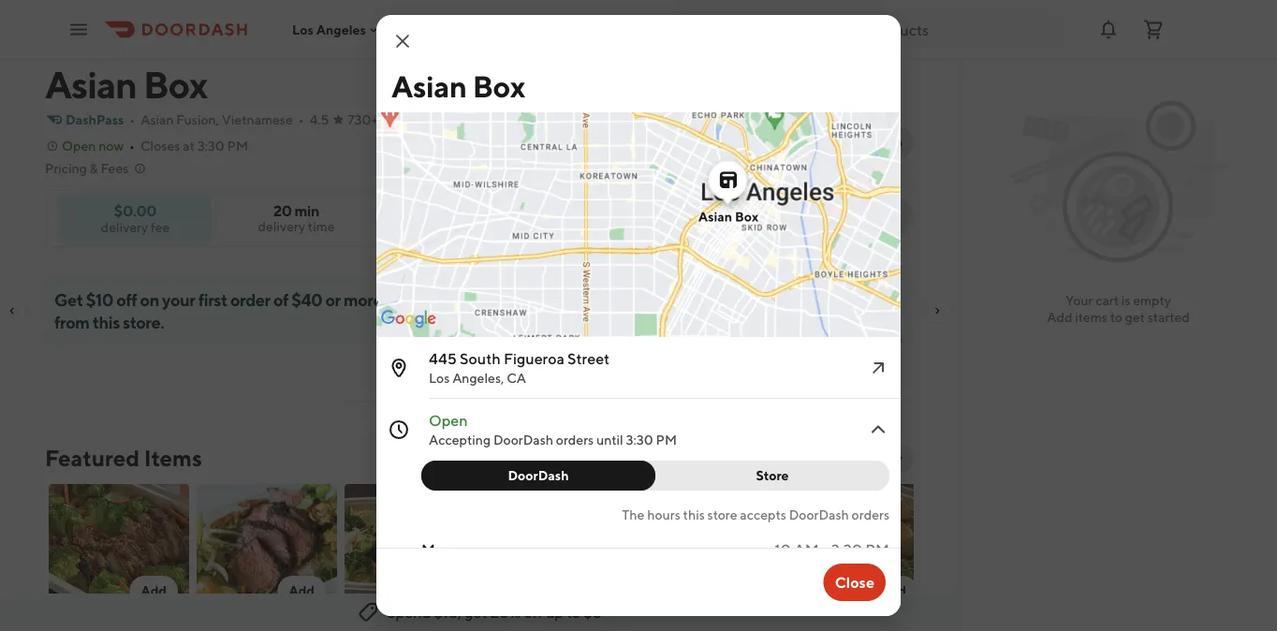 Task type: describe. For each thing, give the bounding box(es) containing it.
pm for • closes at 3:30 pm
[[227, 138, 248, 154]]

delivery 20 min
[[754, 201, 804, 230]]

$10
[[86, 290, 113, 310]]

&
[[90, 161, 98, 176]]

ca
[[507, 371, 527, 386]]

730+
[[348, 112, 378, 127]]

los inside 445 south figueroa street los angeles, ca
[[429, 371, 450, 386]]

10
[[775, 541, 792, 559]]

• right now at the top
[[129, 138, 135, 154]]

featured
[[45, 445, 140, 471]]

730+ ratings •
[[348, 112, 433, 127]]

click item image
[[868, 357, 890, 379]]

spend $15, get 20% off up to $5
[[387, 604, 602, 622]]

• closes at 3:30 pm
[[129, 138, 248, 154]]

this inside the get $10 off on your first order of $40 or more from this store.
[[93, 312, 120, 332]]

pricing
[[45, 161, 87, 176]]

mi
[[461, 112, 476, 127]]

pickup 15 min
[[849, 201, 892, 230]]

more
[[844, 134, 876, 150]]

dashpass •
[[66, 112, 135, 127]]

close asian box image
[[392, 30, 414, 52]]

store
[[708, 507, 738, 523]]

10 am - 3:30 pm
[[775, 541, 890, 559]]

get $10 off on your first order of $40 or more from this store.
[[54, 290, 382, 332]]

close
[[835, 574, 875, 592]]

doordash inside button
[[508, 468, 569, 483]]

0 items, open order cart image
[[1143, 18, 1166, 41]]

min inside 20 min delivery time
[[295, 202, 320, 220]]

$15,
[[434, 604, 462, 622]]

tofu (all toppings) image
[[789, 484, 929, 617]]

accepts
[[740, 507, 787, 523]]

0 horizontal spatial los
[[292, 22, 314, 37]]

open now
[[62, 138, 124, 154]]

more info button
[[814, 127, 914, 157]]

445
[[429, 350, 457, 368]]

the hours this store accepts doordash orders
[[622, 507, 890, 523]]

min for pickup
[[868, 217, 887, 230]]

add inside your cart is empty add items to get started
[[1048, 310, 1073, 325]]

asian box dialog
[[369, 15, 1089, 631]]

empty
[[1134, 293, 1172, 308]]

chicken curry image
[[641, 484, 781, 617]]

add for classic big box image
[[289, 583, 315, 599]]

1 vertical spatial off
[[524, 604, 543, 622]]

open for open accepting doordash orders until 3:30 pm
[[429, 412, 468, 430]]

notification bell image
[[1098, 18, 1121, 41]]

$$
[[493, 112, 508, 127]]

store
[[756, 468, 789, 483]]

doordash inside open accepting doordash orders until 3:30 pm
[[494, 432, 554, 448]]

or
[[326, 290, 341, 310]]

pm inside open accepting doordash orders until 3:30 pm
[[656, 432, 677, 448]]

your
[[1066, 293, 1094, 308]]

hours
[[648, 507, 681, 523]]

group order
[[627, 208, 705, 224]]

featured items
[[45, 445, 202, 471]]

pickup
[[849, 201, 892, 216]]

your
[[162, 290, 195, 310]]

off inside the get $10 off on your first order of $40 or more from this store.
[[116, 290, 137, 310]]

los angeles button
[[292, 22, 381, 37]]

this inside asian box dialog
[[684, 507, 705, 523]]

0.8 mi • $$
[[438, 112, 508, 127]]

order
[[669, 208, 705, 224]]

vietnamese
[[222, 112, 293, 127]]

3:30 for 10 am - 3:30 pm
[[832, 541, 863, 559]]

angeles,
[[453, 371, 504, 386]]

4.5
[[310, 112, 329, 127]]

$40
[[292, 290, 323, 310]]

3:30 for • closes at 3:30 pm
[[197, 138, 225, 154]]

info
[[879, 134, 903, 150]]

figueroa
[[504, 350, 565, 368]]

at
[[183, 138, 195, 154]]

group
[[627, 208, 666, 224]]

• left 4.5
[[299, 112, 304, 127]]

items
[[144, 445, 202, 471]]

open accepting doordash orders until 3:30 pm
[[429, 412, 677, 448]]

now
[[99, 138, 124, 154]]

the
[[622, 507, 645, 523]]

select promotional banner element
[[453, 345, 506, 379]]

• left the 0.8
[[427, 112, 433, 127]]

DoorDash button
[[422, 461, 656, 491]]

of
[[274, 290, 289, 310]]

order methods option group
[[731, 198, 914, 235]]

hour options option group
[[422, 461, 890, 491]]

delivery inside $0.00 delivery fee
[[101, 219, 148, 235]]

20 inside delivery 20 min
[[761, 217, 776, 230]]

store.
[[123, 312, 164, 332]]

am
[[795, 541, 819, 559]]



Task type: locate. For each thing, give the bounding box(es) containing it.
0 horizontal spatial 20
[[274, 202, 292, 220]]

1 vertical spatial pm
[[656, 432, 677, 448]]

None radio
[[731, 198, 827, 235]]

pm up hour options option group
[[656, 432, 677, 448]]

0 vertical spatial open
[[62, 138, 96, 154]]

to right up
[[567, 604, 581, 622]]

angeles
[[316, 22, 366, 37]]

los down "445"
[[429, 371, 450, 386]]

spend
[[387, 604, 431, 622]]

on
[[140, 290, 159, 310]]

min up $40
[[295, 202, 320, 220]]

1 vertical spatial get
[[465, 604, 488, 622]]

20 left time
[[274, 202, 292, 220]]

box
[[143, 62, 207, 106], [473, 68, 525, 104], [735, 209, 759, 224], [735, 209, 759, 224]]

none radio containing delivery
[[731, 198, 827, 235]]

1 vertical spatial 3:30
[[626, 432, 654, 448]]

min down pickup
[[868, 217, 887, 230]]

featured items heading
[[45, 443, 202, 473]]

1 horizontal spatial this
[[684, 507, 705, 523]]

3:30 right until
[[626, 432, 654, 448]]

0 horizontal spatial orders
[[556, 432, 594, 448]]

2 vertical spatial pm
[[866, 541, 890, 559]]

map region
[[369, 80, 1089, 559]]

save button
[[502, 198, 580, 235]]

0 horizontal spatial get
[[465, 604, 488, 622]]

445 south figueroa street los angeles, ca
[[429, 350, 610, 386]]

the workout image
[[345, 484, 485, 617]]

group order button
[[595, 198, 716, 235]]

pricing & fees button
[[45, 159, 147, 178]]

fees
[[101, 161, 129, 176]]

1 horizontal spatial delivery
[[258, 219, 305, 234]]

more
[[344, 290, 382, 310]]

from
[[54, 312, 90, 332]]

pm up close button
[[866, 541, 890, 559]]

1 vertical spatial los
[[429, 371, 450, 386]]

pm for 10 am - 3:30 pm
[[866, 541, 890, 559]]

ratings
[[381, 112, 422, 127]]

0 vertical spatial los
[[292, 22, 314, 37]]

$0.00 delivery fee
[[101, 201, 170, 235]]

min inside pickup 15 min
[[868, 217, 887, 230]]

los
[[292, 22, 314, 37], [429, 371, 450, 386]]

orders up 10 am - 3:30 pm
[[852, 507, 890, 523]]

0 vertical spatial 3:30
[[197, 138, 225, 154]]

this left store
[[684, 507, 705, 523]]

delivery left time
[[258, 219, 305, 234]]

classic big box image
[[197, 484, 337, 617]]

open for open now
[[62, 138, 96, 154]]

0 horizontal spatial open
[[62, 138, 96, 154]]

0 vertical spatial this
[[93, 312, 120, 332]]

this
[[93, 312, 120, 332], [684, 507, 705, 523]]

15
[[854, 217, 866, 230]]

1 horizontal spatial open
[[429, 412, 468, 430]]

delivery left fee
[[101, 219, 148, 235]]

3:30
[[197, 138, 225, 154], [626, 432, 654, 448], [832, 541, 863, 559]]

0 horizontal spatial off
[[116, 290, 137, 310]]

1 horizontal spatial get
[[1126, 310, 1146, 325]]

up
[[546, 604, 564, 622]]

save
[[539, 208, 569, 224]]

1 vertical spatial open
[[429, 412, 468, 430]]

$0.00
[[114, 201, 157, 219]]

pricing & fees
[[45, 161, 129, 176]]

add for tofu (all toppings) image at the bottom
[[881, 583, 907, 599]]

• right mi
[[481, 112, 487, 127]]

20 min delivery time
[[258, 202, 335, 234]]

0 vertical spatial get
[[1126, 310, 1146, 325]]

2 horizontal spatial min
[[868, 217, 887, 230]]

time
[[308, 219, 335, 234]]

delivery
[[754, 201, 804, 216]]

1 vertical spatial this
[[684, 507, 705, 523]]

off
[[116, 290, 137, 310], [524, 604, 543, 622]]

delivery
[[258, 219, 305, 234], [101, 219, 148, 235]]

2 horizontal spatial pm
[[866, 541, 890, 559]]

1 vertical spatial to
[[567, 604, 581, 622]]

until
[[597, 432, 624, 448]]

0 horizontal spatial to
[[567, 604, 581, 622]]

0 vertical spatial pm
[[227, 138, 248, 154]]

2 vertical spatial 3:30
[[832, 541, 863, 559]]

items
[[1076, 310, 1108, 325]]

0 horizontal spatial pm
[[227, 138, 248, 154]]

asian box
[[45, 62, 207, 106], [392, 68, 525, 104], [699, 209, 759, 224], [699, 209, 759, 224]]

los left angeles
[[292, 22, 314, 37]]

fee
[[151, 219, 170, 235]]

add for chicken (all toppings) image
[[141, 583, 167, 599]]

closes
[[141, 138, 180, 154]]

3:30 right at
[[197, 138, 225, 154]]

to
[[1111, 310, 1123, 325], [567, 604, 581, 622]]

asian box image
[[62, 0, 133, 49]]

powered by google image
[[381, 310, 437, 329]]

open menu image
[[67, 18, 90, 41]]

20%
[[491, 604, 521, 622]]

1 horizontal spatial los
[[429, 371, 450, 386]]

off left up
[[524, 604, 543, 622]]

doordash up - at bottom
[[790, 507, 850, 523]]

0 horizontal spatial 3:30
[[197, 138, 225, 154]]

open up accepting
[[429, 412, 468, 430]]

pm
[[227, 138, 248, 154], [656, 432, 677, 448], [866, 541, 890, 559]]

to inside your cart is empty add items to get started
[[1111, 310, 1123, 325]]

to for items
[[1111, 310, 1123, 325]]

doordash up doordash button
[[494, 432, 554, 448]]

0 vertical spatial doordash
[[494, 432, 554, 448]]

add
[[1048, 310, 1073, 325], [141, 583, 167, 599], [289, 583, 315, 599], [881, 583, 907, 599]]

2 vertical spatial doordash
[[790, 507, 850, 523]]

open
[[62, 138, 96, 154], [429, 412, 468, 430]]

0 horizontal spatial min
[[295, 202, 320, 220]]

min down delivery
[[778, 217, 797, 230]]

pm down vietnamese
[[227, 138, 248, 154]]

1 horizontal spatial orders
[[852, 507, 890, 523]]

1 vertical spatial doordash
[[508, 468, 569, 483]]

20 inside 20 min delivery time
[[274, 202, 292, 220]]

2 horizontal spatial 3:30
[[832, 541, 863, 559]]

20 down delivery
[[761, 217, 776, 230]]

1 horizontal spatial pm
[[656, 432, 677, 448]]

next button of carousel image
[[892, 451, 907, 466]]

0 horizontal spatial this
[[93, 312, 120, 332]]

dashpass
[[66, 112, 124, 127]]

mon
[[422, 541, 453, 559]]

started
[[1148, 310, 1191, 325]]

• right dashpass
[[130, 112, 135, 127]]

orders inside open accepting doordash orders until 3:30 pm
[[556, 432, 594, 448]]

south
[[460, 350, 501, 368]]

add button
[[45, 481, 193, 631], [193, 481, 341, 631], [785, 481, 933, 631], [130, 576, 178, 606], [278, 576, 326, 606], [870, 576, 918, 606]]

get inside your cart is empty add items to get started
[[1126, 310, 1146, 325]]

1 vertical spatial orders
[[852, 507, 890, 523]]

0 horizontal spatial delivery
[[101, 219, 148, 235]]

0 vertical spatial to
[[1111, 310, 1123, 325]]

min inside delivery 20 min
[[778, 217, 797, 230]]

20
[[274, 202, 292, 220], [761, 217, 776, 230]]

steak (all toppings) image
[[493, 484, 633, 617]]

doordash down open accepting doordash orders until 3:30 pm
[[508, 468, 569, 483]]

none radio containing pickup
[[816, 198, 914, 235]]

min for delivery
[[778, 217, 797, 230]]

open up pricing & fees
[[62, 138, 96, 154]]

los angeles
[[292, 22, 366, 37]]

$5
[[584, 604, 602, 622]]

more info
[[844, 134, 903, 150]]

to for up
[[567, 604, 581, 622]]

1 horizontal spatial 20
[[761, 217, 776, 230]]

cart
[[1096, 293, 1120, 308]]

0.8
[[438, 112, 459, 127]]

Store button
[[645, 461, 890, 491]]

3:30 right - at bottom
[[832, 541, 863, 559]]

asian fusion, vietnamese
[[141, 112, 293, 127]]

close button
[[824, 564, 886, 602]]

this down $10 on the top left of the page
[[93, 312, 120, 332]]

1 horizontal spatial to
[[1111, 310, 1123, 325]]

first
[[198, 290, 227, 310]]

accepting
[[429, 432, 491, 448]]

-
[[822, 541, 829, 559]]

chicken (all toppings) image
[[49, 484, 189, 617]]

•
[[130, 112, 135, 127], [299, 112, 304, 127], [427, 112, 433, 127], [481, 112, 487, 127], [129, 138, 135, 154]]

previous button of carousel image
[[854, 451, 869, 466]]

3:30 inside open accepting doordash orders until 3:30 pm
[[626, 432, 654, 448]]

fusion,
[[176, 112, 219, 127]]

street
[[568, 350, 610, 368]]

1 horizontal spatial min
[[778, 217, 797, 230]]

order
[[230, 290, 271, 310]]

delivery inside 20 min delivery time
[[258, 219, 305, 234]]

get
[[54, 290, 83, 310]]

get down is
[[1126, 310, 1146, 325]]

is
[[1122, 293, 1131, 308]]

open inside open accepting doordash orders until 3:30 pm
[[429, 412, 468, 430]]

min
[[295, 202, 320, 220], [778, 217, 797, 230], [868, 217, 887, 230]]

orders left until
[[556, 432, 594, 448]]

off left on
[[116, 290, 137, 310]]

None radio
[[816, 198, 914, 235]]

your cart is empty add items to get started
[[1048, 293, 1191, 325]]

0 vertical spatial orders
[[556, 432, 594, 448]]

0 vertical spatial off
[[116, 290, 137, 310]]

to down cart
[[1111, 310, 1123, 325]]

get right "$15,"
[[465, 604, 488, 622]]

click item image
[[868, 419, 890, 441]]

1 horizontal spatial 3:30
[[626, 432, 654, 448]]

1 horizontal spatial off
[[524, 604, 543, 622]]



Task type: vqa. For each thing, say whether or not it's contained in the screenshot.
Open within Open Accepting DoorDash orders until 3:30 PM
yes



